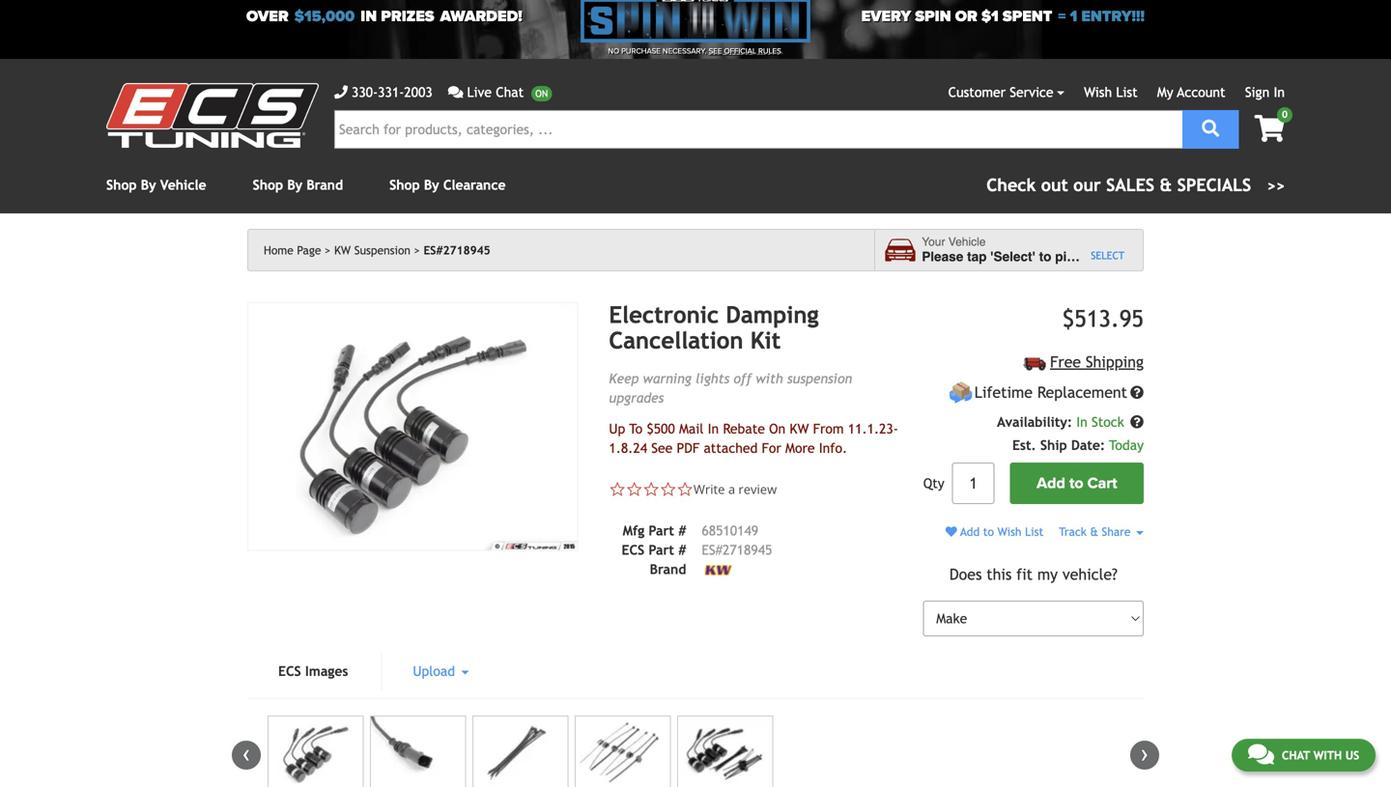 Task type: describe. For each thing, give the bounding box(es) containing it.
11.1.23-
[[848, 421, 898, 437]]

vehicle
[[1096, 249, 1141, 264]]

est. ship date: today
[[1013, 438, 1144, 453]]

live chat
[[467, 85, 524, 100]]

free
[[1050, 353, 1081, 371]]

lifetime replacement
[[975, 384, 1128, 402]]

entry!!!
[[1082, 7, 1145, 26]]

your
[[922, 235, 945, 249]]

sales
[[1106, 175, 1155, 195]]

or
[[955, 7, 978, 26]]

to inside your vehicle please tap 'select' to pick a vehicle
[[1039, 249, 1052, 264]]

electronic
[[609, 301, 719, 329]]

more
[[786, 440, 815, 456]]

1 part from the top
[[649, 523, 674, 538]]

0 vertical spatial wish
[[1084, 85, 1112, 100]]

sales & specials link
[[987, 172, 1285, 198]]

free shipping image
[[1024, 357, 1046, 371]]

shop by brand
[[253, 177, 343, 193]]

shop by clearance link
[[389, 177, 506, 193]]

specials
[[1178, 175, 1252, 195]]

Search text field
[[334, 110, 1183, 149]]

shopping cart image
[[1255, 115, 1285, 142]]

330-331-2003 link
[[334, 82, 433, 102]]

see inside 'up to $500 mail in rebate on kw from 11.1.23- 1.8.24 see pdf attached for more info.'
[[651, 440, 673, 456]]

upload
[[413, 664, 459, 679]]

kw inside 'up to $500 mail in rebate on kw from 11.1.23- 1.8.24 see pdf attached for more info.'
[[790, 421, 809, 437]]

no purchase necessary. see official rules .
[[608, 46, 783, 56]]

qty
[[923, 476, 945, 491]]

select
[[1091, 250, 1125, 262]]

cancellation
[[609, 327, 744, 354]]

1 vertical spatial list
[[1025, 525, 1044, 539]]

part inside '68510149 ecs part #'
[[649, 542, 674, 558]]

spent
[[1003, 7, 1053, 26]]

add for add to cart
[[1037, 475, 1066, 493]]

over $15,000 in prizes
[[246, 7, 434, 26]]

0 vertical spatial list
[[1116, 85, 1138, 100]]

official
[[724, 46, 757, 56]]

mfg part #
[[623, 523, 686, 538]]

purchase
[[621, 46, 661, 56]]

shop for shop by brand
[[253, 177, 283, 193]]

does this fit my vehicle?
[[950, 566, 1118, 583]]

does
[[950, 566, 982, 583]]

in
[[361, 7, 377, 26]]

availability: in stock
[[997, 415, 1129, 430]]

513.95
[[1075, 305, 1144, 332]]

es# 2718945 brand
[[650, 542, 772, 577]]

sign in
[[1245, 85, 1285, 100]]

please
[[922, 249, 964, 264]]

shop for shop by clearance
[[389, 177, 420, 193]]

cart
[[1088, 475, 1117, 493]]

stock
[[1092, 415, 1124, 430]]

=
[[1058, 7, 1066, 26]]

kw suspension
[[334, 244, 411, 257]]

chat inside chat with us link
[[1282, 749, 1310, 762]]

phone image
[[334, 86, 348, 99]]

ecs tuning 'spin to win' contest logo image
[[581, 0, 811, 43]]

ecs tuning image
[[106, 83, 319, 148]]

68510149 ecs part #
[[622, 523, 759, 558]]

prizes
[[381, 7, 434, 26]]

1 horizontal spatial see
[[709, 46, 722, 56]]

brand for es# 2718945 brand
[[650, 562, 686, 577]]

0 link
[[1239, 107, 1293, 144]]

from
[[813, 421, 844, 437]]

to for add to wish list
[[983, 525, 994, 539]]

3 empty star image from the left
[[643, 481, 660, 498]]

track
[[1059, 525, 1087, 539]]

330-331-2003
[[352, 85, 433, 100]]

kw suspension image
[[702, 565, 736, 576]]

1 # from the top
[[678, 523, 686, 538]]

live chat link
[[448, 82, 552, 102]]

2718945
[[723, 542, 772, 558]]

my
[[1157, 85, 1174, 100]]

spin
[[915, 7, 951, 26]]

home page link
[[264, 244, 331, 257]]

in for sign
[[1274, 85, 1285, 100]]

0 vertical spatial kw
[[334, 244, 351, 257]]

up to $500 mail in rebate on kw from 11.1.23- 1.8.24 see pdf attached for more info.
[[609, 421, 898, 456]]

live
[[467, 85, 492, 100]]

& for sales
[[1160, 175, 1172, 195]]

search image
[[1202, 120, 1220, 137]]

add for add to wish list
[[960, 525, 980, 539]]

ecs inside '68510149 ecs part #'
[[622, 542, 645, 558]]

my account
[[1157, 85, 1226, 100]]

sign
[[1245, 85, 1270, 100]]

chat with us
[[1282, 749, 1359, 762]]

to for add to cart
[[1070, 475, 1084, 493]]

rebate
[[723, 421, 765, 437]]

keep
[[609, 371, 639, 386]]

chat with us link
[[1232, 739, 1376, 772]]

$1
[[982, 7, 999, 26]]

over
[[246, 7, 289, 26]]

2003
[[404, 85, 433, 100]]



Task type: vqa. For each thing, say whether or not it's contained in the screenshot.
USE
no



Task type: locate. For each thing, give the bounding box(es) containing it.
331-
[[378, 85, 404, 100]]

home
[[264, 244, 294, 257]]

a
[[1085, 249, 1093, 264], [728, 481, 735, 498]]

0 horizontal spatial with
[[756, 371, 783, 386]]

1 shop from the left
[[106, 177, 137, 193]]

1 vertical spatial brand
[[650, 562, 686, 577]]

this product is lifetime replacement eligible image
[[949, 381, 973, 405]]

today
[[1109, 438, 1144, 453]]

see down the $500 at left
[[651, 440, 673, 456]]

track & share button
[[1059, 525, 1144, 539]]

upgrades
[[609, 390, 664, 406]]

off
[[734, 371, 752, 386]]

empty star image left write at the bottom of the page
[[660, 481, 677, 498]]

tap
[[967, 249, 987, 264]]

shop for shop by vehicle
[[106, 177, 137, 193]]

empty star image
[[609, 481, 626, 498], [626, 481, 643, 498], [643, 481, 660, 498], [660, 481, 677, 498]]

0 horizontal spatial brand
[[307, 177, 343, 193]]

0 horizontal spatial wish
[[998, 525, 1022, 539]]

in right sign
[[1274, 85, 1285, 100]]

0 vertical spatial ecs
[[622, 542, 645, 558]]

part
[[649, 523, 674, 538], [649, 542, 674, 558]]

add down ship
[[1037, 475, 1066, 493]]

add to wish list link
[[946, 525, 1044, 539]]

attached
[[704, 440, 758, 456]]

brand up the page
[[307, 177, 343, 193]]

1 empty star image from the left
[[609, 481, 626, 498]]

warning
[[643, 371, 692, 386]]

1 vertical spatial see
[[651, 440, 673, 456]]

by for vehicle
[[141, 177, 156, 193]]

1 horizontal spatial vehicle
[[949, 235, 986, 249]]

2 shop from the left
[[253, 177, 283, 193]]

wish
[[1084, 85, 1112, 100], [998, 525, 1022, 539]]

1 vertical spatial &
[[1090, 525, 1099, 539]]

0 horizontal spatial shop
[[106, 177, 137, 193]]

# inside '68510149 ecs part #'
[[678, 542, 686, 558]]

1 vertical spatial part
[[649, 542, 674, 558]]

customer service
[[948, 85, 1054, 100]]

0 horizontal spatial list
[[1025, 525, 1044, 539]]

replacement
[[1038, 384, 1128, 402]]

0 vertical spatial chat
[[496, 85, 524, 100]]

brand for shop by brand
[[307, 177, 343, 193]]

a right write at the bottom of the page
[[728, 481, 735, 498]]

0 vertical spatial see
[[709, 46, 722, 56]]

with left us
[[1314, 749, 1342, 762]]

0 vertical spatial add
[[1037, 475, 1066, 493]]

with right the off
[[756, 371, 783, 386]]

.
[[781, 46, 783, 56]]

ecs images link
[[247, 652, 379, 691]]

with inside keep warning lights off with suspension upgrades
[[756, 371, 783, 386]]

write a review
[[694, 481, 777, 498]]

wish right service
[[1084, 85, 1112, 100]]

2 empty star image from the left
[[626, 481, 643, 498]]

my account link
[[1157, 85, 1226, 100]]

for
[[762, 440, 781, 456]]

None text field
[[952, 463, 995, 505]]

1 horizontal spatial with
[[1314, 749, 1342, 762]]

es#2718945 - 68510149 - electronic damping cancellation kit - keep warning lights off with suspension upgrades - kw suspension - audi image
[[247, 302, 578, 551], [268, 716, 364, 787], [370, 716, 466, 787], [472, 716, 568, 787], [575, 716, 671, 787], [677, 716, 773, 787]]

in up "est. ship date: today"
[[1077, 415, 1088, 430]]

electronic damping cancellation kit
[[609, 301, 819, 354]]

0
[[1282, 109, 1288, 120]]

1 vertical spatial chat
[[1282, 749, 1310, 762]]

& for track
[[1090, 525, 1099, 539]]

by down ecs tuning image
[[141, 177, 156, 193]]

1 vertical spatial to
[[1070, 475, 1084, 493]]

wish up this
[[998, 525, 1022, 539]]

fit
[[1017, 566, 1033, 583]]

write
[[694, 481, 725, 498]]

0 horizontal spatial add
[[960, 525, 980, 539]]

0 horizontal spatial a
[[728, 481, 735, 498]]

add inside add to cart button
[[1037, 475, 1066, 493]]

wish list
[[1084, 85, 1138, 100]]

0 vertical spatial brand
[[307, 177, 343, 193]]

1 horizontal spatial &
[[1160, 175, 1172, 195]]

$15,000
[[294, 7, 355, 26]]

in
[[1274, 85, 1285, 100], [1077, 415, 1088, 430], [708, 421, 719, 437]]

see left official
[[709, 46, 722, 56]]

2 horizontal spatial shop
[[389, 177, 420, 193]]

0 horizontal spatial &
[[1090, 525, 1099, 539]]

question circle image
[[1130, 416, 1144, 429]]

1 horizontal spatial add
[[1037, 475, 1066, 493]]

0 horizontal spatial chat
[[496, 85, 524, 100]]

chat inside live chat link
[[496, 85, 524, 100]]

by for clearance
[[424, 177, 439, 193]]

ship
[[1041, 438, 1067, 453]]

& right the track
[[1090, 525, 1099, 539]]

see
[[709, 46, 722, 56], [651, 440, 673, 456]]

1 horizontal spatial a
[[1085, 249, 1093, 264]]

0 horizontal spatial in
[[708, 421, 719, 437]]

in for availability:
[[1077, 415, 1088, 430]]

comments image
[[448, 86, 463, 99]]

1 horizontal spatial to
[[1039, 249, 1052, 264]]

0 vertical spatial #
[[678, 523, 686, 538]]

vehicle
[[160, 177, 206, 193], [949, 235, 986, 249]]

0 horizontal spatial kw
[[334, 244, 351, 257]]

sales & specials
[[1106, 175, 1252, 195]]

1 horizontal spatial brand
[[650, 562, 686, 577]]

ecs images
[[278, 664, 348, 679]]

est.
[[1013, 438, 1036, 453]]

part down 'mfg part #'
[[649, 542, 674, 558]]

to inside button
[[1070, 475, 1084, 493]]

add
[[1037, 475, 1066, 493], [960, 525, 980, 539]]

up
[[609, 421, 625, 437]]

a inside your vehicle please tap 'select' to pick a vehicle
[[1085, 249, 1093, 264]]

wish list link
[[1084, 85, 1138, 100]]

list
[[1116, 85, 1138, 100], [1025, 525, 1044, 539]]

2 part from the top
[[649, 542, 674, 558]]

by for brand
[[287, 177, 303, 193]]

1 horizontal spatial chat
[[1282, 749, 1310, 762]]

add right heart 'image' on the bottom right of the page
[[960, 525, 980, 539]]

2 by from the left
[[287, 177, 303, 193]]

2 horizontal spatial to
[[1070, 475, 1084, 493]]

2 # from the top
[[678, 542, 686, 558]]

to left pick
[[1039, 249, 1052, 264]]

availability:
[[997, 415, 1073, 430]]

3 shop from the left
[[389, 177, 420, 193]]

heart image
[[946, 526, 957, 538]]

a right pick
[[1085, 249, 1093, 264]]

brand inside es# 2718945 brand
[[650, 562, 686, 577]]

1 horizontal spatial kw
[[790, 421, 809, 437]]

‹ link
[[232, 741, 261, 770]]

chat right comments icon
[[1282, 749, 1310, 762]]

1 vertical spatial a
[[728, 481, 735, 498]]

› link
[[1130, 741, 1159, 770]]

1 vertical spatial wish
[[998, 525, 1022, 539]]

68510149
[[702, 523, 759, 538]]

write a review link
[[694, 481, 777, 498]]

to right heart 'image' on the bottom right of the page
[[983, 525, 994, 539]]

kit
[[750, 327, 781, 354]]

to left cart
[[1070, 475, 1084, 493]]

brand
[[307, 177, 343, 193], [650, 562, 686, 577]]

2 horizontal spatial in
[[1274, 85, 1285, 100]]

1 horizontal spatial by
[[287, 177, 303, 193]]

vehicle up tap
[[949, 235, 986, 249]]

lights
[[696, 371, 730, 386]]

comments image
[[1248, 743, 1274, 766]]

1 horizontal spatial ecs
[[622, 542, 645, 558]]

by left clearance at left top
[[424, 177, 439, 193]]

clearance
[[443, 177, 506, 193]]

by up home page link
[[287, 177, 303, 193]]

service
[[1010, 85, 1054, 100]]

'select'
[[991, 249, 1036, 264]]

mfg
[[623, 523, 645, 538]]

in inside 'up to $500 mail in rebate on kw from 11.1.23- 1.8.24 see pdf attached for more info.'
[[708, 421, 719, 437]]

vehicle inside your vehicle please tap 'select' to pick a vehicle
[[949, 235, 986, 249]]

every spin or $1 spent = 1 entry!!!
[[861, 7, 1145, 26]]

1 vertical spatial add
[[960, 525, 980, 539]]

0 horizontal spatial by
[[141, 177, 156, 193]]

review
[[739, 481, 777, 498]]

0 horizontal spatial ecs
[[278, 664, 301, 679]]

4 empty star image from the left
[[660, 481, 677, 498]]

ecs down mfg
[[622, 542, 645, 558]]

1 vertical spatial vehicle
[[949, 235, 986, 249]]

list left the track
[[1025, 525, 1044, 539]]

shop
[[106, 177, 137, 193], [253, 177, 283, 193], [389, 177, 420, 193]]

vehicle?
[[1063, 566, 1118, 583]]

ecs
[[622, 542, 645, 558], [278, 664, 301, 679]]

kw up more
[[790, 421, 809, 437]]

# left es#
[[678, 542, 686, 558]]

# up es# 2718945 brand at the bottom of page
[[678, 523, 686, 538]]

empty star image
[[677, 481, 694, 498]]

your vehicle please tap 'select' to pick a vehicle
[[922, 235, 1141, 264]]

‹
[[243, 741, 250, 767]]

0 horizontal spatial see
[[651, 440, 673, 456]]

0 vertical spatial to
[[1039, 249, 1052, 264]]

2 horizontal spatial by
[[424, 177, 439, 193]]

0 vertical spatial part
[[649, 523, 674, 538]]

add to wish list
[[957, 525, 1044, 539]]

1 by from the left
[[141, 177, 156, 193]]

this
[[987, 566, 1012, 583]]

1 horizontal spatial in
[[1077, 415, 1088, 430]]

2 vertical spatial to
[[983, 525, 994, 539]]

brand down '68510149 ecs part #'
[[650, 562, 686, 577]]

&
[[1160, 175, 1172, 195], [1090, 525, 1099, 539]]

1 horizontal spatial wish
[[1084, 85, 1112, 100]]

add to cart
[[1037, 475, 1117, 493]]

part right mfg
[[649, 523, 674, 538]]

ecs left images
[[278, 664, 301, 679]]

images
[[305, 664, 348, 679]]

1 vertical spatial with
[[1314, 749, 1342, 762]]

0 horizontal spatial to
[[983, 525, 994, 539]]

empty star image up mfg
[[626, 481, 643, 498]]

select link
[[1091, 248, 1125, 264]]

1 vertical spatial kw
[[790, 421, 809, 437]]

0 vertical spatial with
[[756, 371, 783, 386]]

date:
[[1071, 438, 1105, 453]]

chat right live
[[496, 85, 524, 100]]

1 vertical spatial ecs
[[278, 664, 301, 679]]

rules
[[758, 46, 781, 56]]

0 vertical spatial vehicle
[[160, 177, 206, 193]]

sign in link
[[1245, 85, 1285, 100]]

list left my
[[1116, 85, 1138, 100]]

see official rules link
[[709, 45, 781, 57]]

0 horizontal spatial vehicle
[[160, 177, 206, 193]]

suspension
[[787, 371, 852, 386]]

0 vertical spatial a
[[1085, 249, 1093, 264]]

info.
[[819, 440, 848, 456]]

in right "mail"
[[708, 421, 719, 437]]

1 horizontal spatial list
[[1116, 85, 1138, 100]]

empty star image left empty star icon
[[643, 481, 660, 498]]

shop by clearance
[[389, 177, 506, 193]]

home page
[[264, 244, 321, 257]]

kw right the page
[[334, 244, 351, 257]]

3 by from the left
[[424, 177, 439, 193]]

shop by vehicle link
[[106, 177, 206, 193]]

1 horizontal spatial shop
[[253, 177, 283, 193]]

upload button
[[382, 652, 500, 691]]

pdf
[[677, 440, 700, 456]]

es#
[[702, 542, 723, 558]]

ecs inside ecs images link
[[278, 664, 301, 679]]

& right sales
[[1160, 175, 1172, 195]]

shop by vehicle
[[106, 177, 206, 193]]

account
[[1177, 85, 1226, 100]]

1 vertical spatial #
[[678, 542, 686, 558]]

chat
[[496, 85, 524, 100], [1282, 749, 1310, 762]]

empty star image down 1.8.24
[[609, 481, 626, 498]]

add to cart button
[[1010, 463, 1144, 505]]

1
[[1070, 7, 1078, 26]]

vehicle down ecs tuning image
[[160, 177, 206, 193]]

suspension
[[354, 244, 411, 257]]

0 vertical spatial &
[[1160, 175, 1172, 195]]

question circle image
[[1130, 386, 1144, 400]]



